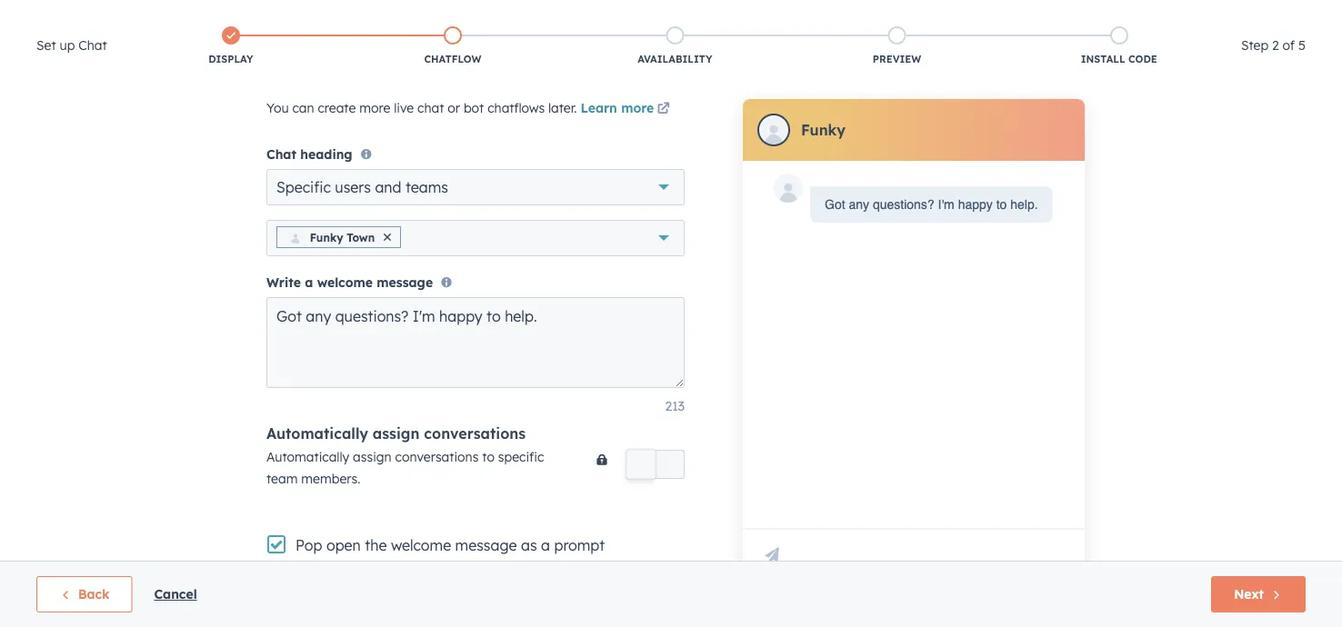 Task type: vqa. For each thing, say whether or not it's contained in the screenshot.
welcome to the top
yes



Task type: describe. For each thing, give the bounding box(es) containing it.
1 vertical spatial message
[[455, 537, 517, 555]]

0 vertical spatial welcome
[[317, 275, 373, 291]]

to inside agent says: got any questions? i'm happy to help. element
[[997, 197, 1007, 212]]

marketplaces image
[[1103, 8, 1120, 25]]

members.
[[301, 471, 361, 487]]

chatflow
[[424, 53, 482, 65]]

Search HubSpot search field
[[1087, 38, 1310, 69]]

write a welcome message
[[267, 275, 433, 291]]

and
[[375, 178, 402, 196]]

1 vertical spatial assign
[[353, 450, 392, 465]]

funky for funky town
[[310, 230, 343, 244]]

search button
[[1295, 38, 1326, 69]]

step 2 of 5
[[1242, 37, 1306, 53]]

1 horizontal spatial a
[[541, 537, 550, 555]]

set up chat
[[36, 37, 107, 53]]

prompt
[[554, 537, 605, 555]]

or
[[448, 100, 460, 116]]

cancel button
[[154, 584, 197, 606]]

0 vertical spatial a
[[305, 275, 313, 291]]

list containing display
[[120, 23, 1231, 70]]

can
[[292, 100, 314, 116]]

display
[[209, 53, 253, 65]]

Write a welcome message text field
[[267, 298, 685, 389]]

town
[[347, 230, 375, 244]]

1 more from the left
[[360, 100, 390, 116]]

create
[[318, 100, 356, 116]]

install code
[[1081, 53, 1158, 65]]

chatflow list item
[[342, 23, 564, 70]]

1 vertical spatial chat
[[267, 146, 297, 162]]

back button
[[36, 577, 132, 613]]

install
[[1081, 53, 1126, 65]]

marketplaces button
[[1092, 0, 1131, 29]]

as
[[521, 537, 537, 555]]

search image
[[1304, 47, 1317, 60]]

0 vertical spatial conversations
[[424, 425, 526, 443]]

up
[[60, 37, 75, 53]]

5
[[1299, 37, 1306, 53]]

chat inside heading
[[78, 37, 107, 53]]

i'm
[[938, 197, 955, 212]]

you can create more live chat or bot chatflows later.
[[267, 100, 581, 116]]

1 vertical spatial conversations
[[395, 450, 479, 465]]

funky town
[[310, 230, 375, 244]]

preview list item
[[786, 23, 1008, 70]]

0 vertical spatial assign
[[373, 425, 420, 443]]

teams
[[406, 178, 448, 196]]

write
[[267, 275, 301, 291]]

display completed list item
[[120, 23, 342, 70]]

specific
[[498, 450, 544, 465]]

later.
[[549, 100, 577, 116]]

chat
[[418, 100, 444, 116]]

step
[[1242, 37, 1269, 53]]

0 horizontal spatial message
[[377, 275, 433, 291]]

2
[[1273, 37, 1280, 53]]

availability
[[638, 53, 713, 65]]

availability list item
[[564, 23, 786, 70]]



Task type: locate. For each thing, give the bounding box(es) containing it.
learn
[[581, 100, 617, 116]]

0 vertical spatial funky
[[801, 121, 846, 139]]

funky town button
[[267, 220, 685, 256]]

preview
[[873, 53, 922, 65]]

0 horizontal spatial chat
[[78, 37, 107, 53]]

a
[[305, 275, 313, 291], [541, 537, 550, 555]]

1 horizontal spatial to
[[997, 197, 1007, 212]]

set
[[36, 37, 56, 53]]

1 vertical spatial to
[[482, 450, 495, 465]]

message
[[377, 275, 433, 291], [455, 537, 517, 555]]

0 horizontal spatial funky
[[310, 230, 343, 244]]

code
[[1129, 53, 1158, 65]]

0 horizontal spatial welcome
[[317, 275, 373, 291]]

link opens in a new window image
[[657, 99, 670, 121]]

live
[[394, 100, 414, 116]]

to left the specific
[[482, 450, 495, 465]]

1 vertical spatial automatically
[[267, 450, 349, 465]]

team
[[267, 471, 298, 487]]

welcome right the
[[391, 537, 451, 555]]

heading
[[300, 146, 353, 162]]

automatically assign conversations automatically assign conversations to specific team members.
[[267, 425, 544, 487]]

conversations up the specific
[[424, 425, 526, 443]]

questions?
[[873, 197, 935, 212]]

specific users and teams button
[[267, 169, 685, 205]]

funky for funky
[[801, 121, 846, 139]]

0 vertical spatial automatically
[[267, 425, 368, 443]]

chat heading
[[267, 146, 353, 162]]

0 vertical spatial to
[[997, 197, 1007, 212]]

2 automatically from the top
[[267, 450, 349, 465]]

assign
[[373, 425, 420, 443], [353, 450, 392, 465]]

got any questions? i'm happy to help.
[[825, 197, 1038, 212]]

of
[[1283, 37, 1295, 53]]

a right the write
[[305, 275, 313, 291]]

2 more from the left
[[621, 100, 654, 116]]

specific
[[277, 178, 331, 196]]

1 automatically from the top
[[267, 425, 368, 443]]

close image
[[384, 234, 391, 241]]

welcome down funky town at the left top of the page
[[317, 275, 373, 291]]

install code list item
[[1008, 23, 1231, 70]]

next
[[1234, 587, 1264, 603]]

message down close 'icon'
[[377, 275, 433, 291]]

chatflows
[[488, 100, 545, 116]]

link opens in a new window image
[[657, 103, 670, 116]]

1 horizontal spatial welcome
[[391, 537, 451, 555]]

chat up specific
[[267, 146, 297, 162]]

1 vertical spatial a
[[541, 537, 550, 555]]

automatically
[[267, 425, 368, 443], [267, 450, 349, 465]]

1 horizontal spatial more
[[621, 100, 654, 116]]

1 horizontal spatial funky
[[801, 121, 846, 139]]

cancel
[[154, 587, 197, 603]]

pop open the welcome message as a prompt
[[296, 537, 605, 555]]

learn more
[[581, 100, 654, 116]]

more left live
[[360, 100, 390, 116]]

more
[[360, 100, 390, 116], [621, 100, 654, 116]]

funky up got on the right of page
[[801, 121, 846, 139]]

0 vertical spatial chat
[[78, 37, 107, 53]]

0 horizontal spatial to
[[482, 450, 495, 465]]

set up chat heading
[[36, 35, 107, 56]]

0 horizontal spatial a
[[305, 275, 313, 291]]

back
[[78, 587, 110, 603]]

pop
[[296, 537, 322, 555]]

to inside "automatically assign conversations automatically assign conversations to specific team members."
[[482, 450, 495, 465]]

the
[[365, 537, 387, 555]]

welcome
[[317, 275, 373, 291], [391, 537, 451, 555]]

learn more link
[[581, 99, 673, 121]]

funky left town
[[310, 230, 343, 244]]

0 horizontal spatial more
[[360, 100, 390, 116]]

help.
[[1011, 197, 1038, 212]]

specific users and teams
[[277, 178, 448, 196]]

chat right up
[[78, 37, 107, 53]]

open
[[326, 537, 361, 555]]

1 horizontal spatial chat
[[267, 146, 297, 162]]

conversations left the specific
[[395, 450, 479, 465]]

funky inside popup button
[[310, 230, 343, 244]]

conversations
[[424, 425, 526, 443], [395, 450, 479, 465]]

bot
[[464, 100, 484, 116]]

happy
[[958, 197, 993, 212]]

to
[[997, 197, 1007, 212], [482, 450, 495, 465]]

chat
[[78, 37, 107, 53], [267, 146, 297, 162]]

0 vertical spatial message
[[377, 275, 433, 291]]

any
[[849, 197, 870, 212]]

users
[[335, 178, 371, 196]]

message left as
[[455, 537, 517, 555]]

funky
[[801, 121, 846, 139], [310, 230, 343, 244]]

1 vertical spatial funky
[[310, 230, 343, 244]]

got
[[825, 197, 846, 212]]

1 horizontal spatial message
[[455, 537, 517, 555]]

agent says: got any questions? i'm happy to help. element
[[825, 194, 1038, 216]]

more left link opens in a new window icon
[[621, 100, 654, 116]]

you
[[267, 100, 289, 116]]

list
[[120, 23, 1231, 70]]

a right as
[[541, 537, 550, 555]]

1 vertical spatial welcome
[[391, 537, 451, 555]]

213
[[665, 399, 685, 415]]

next button
[[1212, 577, 1306, 613]]

to left help.
[[997, 197, 1007, 212]]



